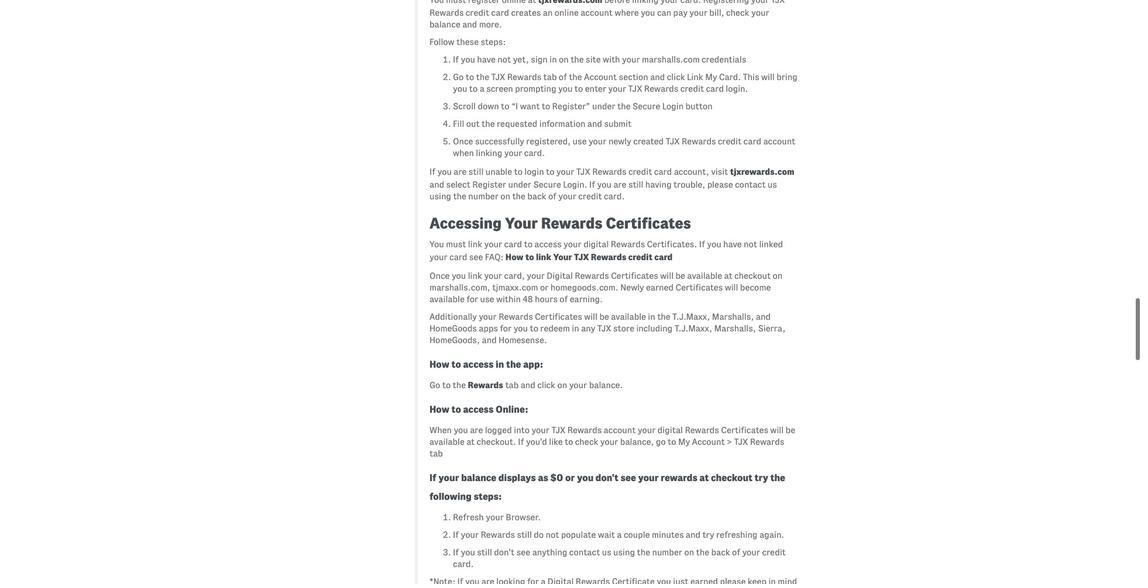 Task type: vqa. For each thing, say whether or not it's contained in the screenshot.
See Similar Styles in TELLURIDE CLOTHING COMPANY $24.99 COMPARE AT              $40 ELEMENT
no



Task type: locate. For each thing, give the bounding box(es) containing it.
tjx inside additionally your rewards certificates will be available in the t.j.maxx, marshalls, and homegoods apps for you to redeem in any tjx store including t.j.maxx, marshalls, sierra, homegoods, and homesense.
[[597, 324, 611, 333]]

1 vertical spatial digital
[[658, 426, 683, 435]]

created
[[633, 137, 664, 146]]

1 horizontal spatial under
[[592, 102, 616, 111]]

tab inside when you are logged into your tjx rewards account your digital rewards certificates will be available at checkout. if you'd like to check your balance, go to my account > tjx rewards tab
[[430, 449, 443, 459]]

tjmaxx.com
[[492, 283, 538, 292]]

credit down again.
[[762, 548, 786, 558]]

0 horizontal spatial are
[[454, 167, 467, 177]]

0 horizontal spatial don't
[[494, 548, 515, 558]]

if inside you must link your card to access your digital rewards certificates. if you have not linked your card see faq:
[[699, 240, 705, 249]]

0 vertical spatial for
[[467, 295, 478, 304]]

1 horizontal spatial not
[[546, 531, 559, 540]]

credit up more. at the left top of page
[[466, 8, 489, 17]]

if your rewards still do not populate wait a couple minutes and try refreshing again.
[[453, 531, 784, 540]]

linking inside once successfully registered, use your newly created tjx rewards credit card account when linking your card.
[[476, 148, 502, 158]]

marshalls,
[[712, 312, 754, 322], [714, 324, 756, 333]]

for inside the once you link your card, your digital rewards certificates will be available at checkout on marshalls.com, tjmaxx.com or homegoods.com. newly earned certificates will become available for use within 48 hours of earning.
[[467, 295, 478, 304]]

0 horizontal spatial a
[[480, 84, 485, 93]]

within
[[496, 295, 521, 304]]

available
[[687, 271, 722, 281], [430, 295, 465, 304], [611, 312, 646, 322], [430, 438, 465, 447]]

for down the "marshalls.com," at left
[[467, 295, 478, 304]]

1 vertical spatial checkout
[[711, 473, 753, 483]]

balance up following
[[461, 473, 496, 483]]

1 horizontal spatial balance
[[461, 473, 496, 483]]

0 vertical spatial checkout
[[735, 271, 771, 281]]

still left having
[[629, 180, 643, 189]]

link for must
[[468, 240, 482, 249]]

1 vertical spatial back
[[711, 548, 730, 558]]

linking up where
[[632, 0, 659, 4]]

0 horizontal spatial once
[[430, 271, 450, 281]]

you inside when you are logged into your tjx rewards account your digital rewards certificates will be available at checkout. if you'd like to check your balance, go to my account > tjx rewards tab
[[454, 426, 468, 435]]

1 horizontal spatial contact
[[735, 180, 766, 189]]

registered,
[[526, 137, 571, 146]]

when
[[430, 426, 452, 435]]

credit up newly
[[628, 253, 653, 262]]

0 vertical spatial try
[[755, 473, 769, 483]]

2 horizontal spatial be
[[786, 426, 795, 435]]

tab inside go to the tjx rewards tab of the account section and click link my card. this will bring you to a screen prompting you to enter your tjx rewards credit card login.
[[544, 72, 557, 82]]

1 horizontal spatial linking
[[632, 0, 659, 4]]

online
[[555, 8, 579, 17]]

at inside the once you link your card, your digital rewards certificates will be available at checkout on marshalls.com, tjmaxx.com or homegoods.com. newly earned certificates will become available for use within 48 hours of earning.
[[724, 271, 733, 281]]

use inside once successfully registered, use your newly created tjx rewards credit card account when linking your card.
[[573, 137, 587, 146]]

2 horizontal spatial are
[[614, 180, 627, 189]]

rewards inside once successfully registered, use your newly created tjx rewards credit card account when linking your card.
[[682, 137, 716, 146]]

access down accessing your rewards certificates
[[535, 240, 562, 249]]

0 horizontal spatial number
[[468, 192, 499, 201]]

when you are logged into your tjx rewards account your digital rewards certificates will be available at checkout. if you'd like to check your balance, go to my account > tjx rewards tab
[[430, 426, 795, 459]]

don't inside if your balance displays as $0 or you don't see your rewards at checkout try the following steps:
[[596, 473, 619, 483]]

0 vertical spatial my
[[705, 72, 717, 82]]

account left >
[[692, 438, 725, 447]]

once
[[453, 137, 473, 146], [430, 271, 450, 281]]

marshalls, down the become
[[712, 312, 754, 322]]

once successfully registered, use your newly created tjx rewards credit card account when linking your card.
[[453, 137, 796, 158]]

link
[[468, 240, 482, 249], [536, 253, 551, 262], [468, 271, 482, 281]]

1 vertical spatial balance
[[461, 473, 496, 483]]

your right registering
[[751, 0, 769, 4]]

anything
[[532, 548, 567, 558]]

1 horizontal spatial check
[[726, 8, 750, 17]]

login
[[662, 102, 684, 111]]

1 vertical spatial check
[[575, 438, 598, 447]]

your left newly
[[589, 137, 607, 146]]

1 horizontal spatial have
[[723, 240, 742, 249]]

additionally your rewards certificates will be available in the t.j.maxx, marshalls, and homegoods apps for you to redeem in any tjx store including t.j.maxx, marshalls, sierra, homegoods, and homesense.
[[430, 312, 786, 345]]

click down marshalls.com
[[667, 72, 685, 82]]

see inside if your balance displays as $0 or you don't see your rewards at checkout try the following steps:
[[621, 473, 636, 483]]

1 vertical spatial are
[[614, 180, 627, 189]]

2 vertical spatial link
[[468, 271, 482, 281]]

0 horizontal spatial linking
[[476, 148, 502, 158]]

still inside if you still don't see anything contact us using the number on the back of your credit card.
[[477, 548, 492, 558]]

see
[[469, 253, 483, 262], [621, 473, 636, 483], [517, 548, 530, 558]]

or right $0
[[565, 473, 575, 483]]

1 vertical spatial click
[[537, 381, 556, 390]]

us
[[768, 180, 777, 189], [602, 548, 611, 558]]

are inside when you are logged into your tjx rewards account your digital rewards certificates will be available at checkout. if you'd like to check your balance, go to my account > tjx rewards tab
[[470, 426, 483, 435]]

2 horizontal spatial at
[[724, 271, 733, 281]]

0 horizontal spatial us
[[602, 548, 611, 558]]

link right the must
[[468, 240, 482, 249]]

1 vertical spatial t.j.maxx,
[[675, 324, 712, 333]]

be inside additionally your rewards certificates will be available in the t.j.maxx, marshalls, and homegoods apps for you to redeem in any tjx store including t.j.maxx, marshalls, sierra, homegoods, and homesense.
[[600, 312, 609, 322]]

rewards up rewards
[[685, 426, 719, 435]]

0 horizontal spatial back
[[528, 192, 546, 201]]

tjx inside once successfully registered, use your newly created tjx rewards credit card account when linking your card.
[[666, 137, 680, 146]]

and down marshalls.com
[[650, 72, 665, 82]]

1 horizontal spatial digital
[[658, 426, 683, 435]]

digital inside when you are logged into your tjx rewards account your digital rewards certificates will be available at checkout. if you'd like to check your balance, go to my account > tjx rewards tab
[[658, 426, 683, 435]]

hours
[[535, 295, 558, 304]]

account up enter
[[584, 72, 617, 82]]

1 vertical spatial linking
[[476, 148, 502, 158]]

or
[[540, 283, 549, 292], [565, 473, 575, 483]]

0 vertical spatial go
[[453, 72, 464, 82]]

a left screen
[[480, 84, 485, 93]]

certificates inside additionally your rewards certificates will be available in the t.j.maxx, marshalls, and homegoods apps for you to redeem in any tjx store including t.j.maxx, marshalls, sierra, homegoods, and homesense.
[[535, 312, 582, 322]]

0 vertical spatial or
[[540, 283, 549, 292]]

us inside if you still don't see anything contact us using the number on the back of your credit card.
[[602, 548, 611, 558]]

using
[[430, 192, 451, 201], [613, 548, 635, 558]]

balance.
[[589, 381, 623, 390]]

1 horizontal spatial try
[[755, 473, 769, 483]]

number down minutes
[[652, 548, 682, 558]]

tab down the when
[[430, 449, 443, 459]]

0 horizontal spatial see
[[469, 253, 483, 262]]

checkout inside if your balance displays as $0 or you don't see your rewards at checkout try the following steps:
[[711, 473, 753, 483]]

can
[[657, 8, 671, 17]]

0 horizontal spatial my
[[678, 438, 690, 447]]

your up you'd
[[532, 426, 550, 435]]

once inside the once you link your card, your digital rewards certificates will be available at checkout on marshalls.com, tjmaxx.com or homegoods.com. newly earned certificates will become available for use within 48 hours of earning.
[[430, 271, 450, 281]]

certificates
[[606, 215, 691, 232], [611, 271, 658, 281], [676, 283, 723, 292], [535, 312, 582, 322], [721, 426, 769, 435]]

you right certificates.
[[707, 240, 721, 249]]

must
[[446, 240, 466, 249]]

card up card,
[[504, 240, 522, 249]]

0 vertical spatial access
[[535, 240, 562, 249]]

sign
[[531, 55, 548, 64]]

balance,
[[620, 438, 654, 447]]

card down "card."
[[706, 84, 724, 93]]

click
[[667, 72, 685, 82], [537, 381, 556, 390]]

checkout.
[[477, 438, 516, 447]]

card. inside once successfully registered, use your newly created tjx rewards credit card account when linking your card.
[[524, 148, 545, 158]]

credit down login.
[[578, 192, 602, 201]]

1 horizontal spatial secure
[[633, 102, 660, 111]]

secure down login
[[533, 180, 561, 189]]

or up hours
[[540, 283, 549, 292]]

you down refresh
[[461, 548, 475, 558]]

of inside if you still don't see anything contact us using the number on the back of your credit card.
[[732, 548, 740, 558]]

1 vertical spatial or
[[565, 473, 575, 483]]

select
[[446, 180, 471, 189]]

and up follow these steps:
[[462, 20, 477, 29]]

access up logged at bottom
[[463, 404, 494, 415]]

2 horizontal spatial not
[[744, 240, 757, 249]]

you down follow these steps:
[[461, 55, 475, 64]]

will
[[761, 72, 775, 82], [660, 271, 674, 281], [725, 283, 738, 292], [584, 312, 598, 322], [770, 426, 784, 435]]

once inside once successfully registered, use your newly created tjx rewards credit card account when linking your card.
[[453, 137, 473, 146]]

1 vertical spatial for
[[500, 324, 512, 333]]

balance up the 'follow'
[[430, 20, 461, 29]]

at inside if your balance displays as $0 or you don't see your rewards at checkout try the following steps:
[[700, 473, 709, 483]]

credit up visit
[[718, 137, 742, 146]]

digital inside you must link your card to access your digital rewards certificates. if you have not linked your card see faq:
[[584, 240, 609, 249]]

not
[[498, 55, 511, 64], [744, 240, 757, 249], [546, 531, 559, 540]]

rewards up the 'follow'
[[430, 8, 464, 17]]

0 vertical spatial contact
[[735, 180, 766, 189]]

see down balance,
[[621, 473, 636, 483]]

back
[[528, 192, 546, 201], [711, 548, 730, 558]]

0 horizontal spatial check
[[575, 438, 598, 447]]

are up select
[[454, 167, 467, 177]]

go to the tjx rewards tab of the account section and click link my card. this will bring you to a screen prompting you to enter your tjx rewards credit card login.
[[453, 72, 798, 93]]

0 vertical spatial number
[[468, 192, 499, 201]]

go
[[656, 438, 666, 447]]

don't down refresh your browser.
[[494, 548, 515, 558]]

tjx right the created
[[666, 137, 680, 146]]

don't down when you are logged into your tjx rewards account your digital rewards certificates will be available at checkout. if you'd like to check your balance, go to my account > tjx rewards tab
[[596, 473, 619, 483]]

2 vertical spatial tab
[[430, 449, 443, 459]]

0 vertical spatial balance
[[430, 20, 461, 29]]

0 horizontal spatial under
[[508, 180, 532, 189]]

checkout down >
[[711, 473, 753, 483]]

0 vertical spatial be
[[676, 271, 685, 281]]

card up more. at the left top of page
[[491, 8, 509, 17]]

steps: inside if your balance displays as $0 or you don't see your rewards at checkout try the following steps:
[[474, 491, 502, 502]]

in up including
[[648, 312, 655, 322]]

go for go to the rewards tab and click on your balance.
[[430, 381, 440, 390]]

1 vertical spatial not
[[744, 240, 757, 249]]

1 vertical spatial using
[[613, 548, 635, 558]]

rewards
[[430, 8, 464, 17], [507, 72, 542, 82], [644, 84, 679, 93], [682, 137, 716, 146], [592, 167, 627, 177], [541, 215, 603, 232], [611, 240, 645, 249], [591, 253, 626, 262], [575, 271, 609, 281], [499, 312, 533, 322], [468, 381, 503, 390], [568, 426, 602, 435], [685, 426, 719, 435], [750, 438, 784, 447], [481, 531, 515, 540]]

you right $0
[[577, 473, 594, 483]]

newly
[[620, 283, 644, 292]]

are for login
[[454, 167, 467, 177]]

1 horizontal spatial number
[[652, 548, 682, 558]]

if
[[453, 55, 459, 64], [430, 167, 436, 177], [589, 180, 595, 189], [699, 240, 705, 249], [518, 438, 524, 447], [430, 473, 437, 483], [453, 531, 459, 540], [453, 548, 459, 558]]

marshalls, left the sierra,
[[714, 324, 756, 333]]

1 vertical spatial contact
[[569, 548, 600, 558]]

us down wait
[[602, 548, 611, 558]]

0 vertical spatial us
[[768, 180, 777, 189]]

0 vertical spatial use
[[573, 137, 587, 146]]

1 horizontal spatial back
[[711, 548, 730, 558]]

tjx right >
[[734, 438, 748, 447]]

not right the do
[[546, 531, 559, 540]]

check inside when you are logged into your tjx rewards account your digital rewards certificates will be available at checkout. if you'd like to check your balance, go to my account > tjx rewards tab
[[575, 438, 598, 447]]

0 horizontal spatial or
[[540, 283, 549, 292]]

0 horizontal spatial at
[[467, 438, 475, 447]]

$0
[[550, 473, 563, 483]]

1 horizontal spatial for
[[500, 324, 512, 333]]

credit inside go to the tjx rewards tab of the account section and click link my card. this will bring you to a screen prompting you to enter your tjx rewards credit card login.
[[681, 84, 704, 93]]

login.
[[563, 180, 587, 189]]

0 vertical spatial how
[[506, 253, 524, 262]]

enter
[[585, 84, 606, 93]]

under down login
[[508, 180, 532, 189]]

marshalls.com
[[642, 55, 700, 64]]

down
[[478, 102, 499, 111]]

0 vertical spatial see
[[469, 253, 483, 262]]

0 horizontal spatial for
[[467, 295, 478, 304]]

to inside you must link your card to access your digital rewards certificates. if you have not linked your card see faq:
[[524, 240, 533, 249]]

login
[[525, 167, 544, 177]]

checkout
[[735, 271, 771, 281], [711, 473, 753, 483]]

don't inside if you still don't see anything contact us using the number on the back of your credit card.
[[494, 548, 515, 558]]

apps
[[479, 324, 498, 333]]

these
[[457, 37, 479, 47]]

0 horizontal spatial account
[[584, 72, 617, 82]]

checkout for on
[[735, 271, 771, 281]]

contact inside if you still don't see anything contact us using the number on the back of your credit card.
[[569, 548, 600, 558]]

available down certificates.
[[687, 271, 722, 281]]

account down before
[[581, 8, 613, 17]]

0 vertical spatial are
[[454, 167, 467, 177]]

click inside go to the tjx rewards tab of the account section and click link my card. this will bring you to a screen prompting you to enter your tjx rewards credit card login.
[[667, 72, 685, 82]]

have left linked
[[723, 240, 742, 249]]

my right link
[[705, 72, 717, 82]]

how to access in the app:
[[430, 359, 543, 370]]

or inside the once you link your card, your digital rewards certificates will be available at checkout on marshalls.com, tjmaxx.com or homegoods.com. newly earned certificates will become available for use within 48 hours of earning.
[[540, 283, 549, 292]]

of right hours
[[560, 295, 568, 304]]

1 vertical spatial under
[[508, 180, 532, 189]]

card inside before linking your card. registering your tjx rewards credit card creates an online account where you can pay your bill, check your balance and more.
[[491, 8, 509, 17]]

try left refreshing
[[703, 531, 714, 540]]

a inside go to the tjx rewards tab of the account section and click link my card. this will bring you to a screen prompting you to enter your tjx rewards credit card login.
[[480, 84, 485, 93]]

on inside if you still don't see anything contact us using the number on the back of your credit card.
[[684, 548, 694, 558]]

visit
[[711, 167, 728, 177]]

account
[[584, 72, 617, 82], [692, 438, 725, 447]]

2 horizontal spatial tab
[[544, 72, 557, 82]]

contact
[[735, 180, 766, 189], [569, 548, 600, 558]]

rewards inside before linking your card. registering your tjx rewards credit card creates an online account where you can pay your bill, check your balance and more.
[[430, 8, 464, 17]]

for inside additionally your rewards certificates will be available in the t.j.maxx, marshalls, and homegoods apps for you to redeem in any tjx store including t.j.maxx, marshalls, sierra, homegoods, and homesense.
[[500, 324, 512, 333]]

homegoods,
[[430, 336, 480, 345]]

0 vertical spatial steps:
[[481, 37, 506, 47]]

available down the when
[[430, 438, 465, 447]]

the inside additionally your rewards certificates will be available in the t.j.maxx, marshalls, and homegoods apps for you to redeem in any tjx store including t.j.maxx, marshalls, sierra, homegoods, and homesense.
[[657, 312, 671, 322]]

rewards down within
[[499, 312, 533, 322]]

0 horizontal spatial tab
[[430, 449, 443, 459]]

credit
[[466, 8, 489, 17], [681, 84, 704, 93], [718, 137, 742, 146], [629, 167, 652, 177], [578, 192, 602, 201], [628, 253, 653, 262], [762, 548, 786, 558]]

card up having
[[654, 167, 672, 177]]

0 vertical spatial check
[[726, 8, 750, 17]]

2 vertical spatial how
[[430, 404, 449, 415]]

1 vertical spatial steps:
[[474, 491, 502, 502]]

link inside you must link your card to access your digital rewards certificates. if you have not linked your card see faq:
[[468, 240, 482, 249]]

you inside you must link your card to access your digital rewards certificates. if you have not linked your card see faq:
[[707, 240, 721, 249]]

for right apps
[[500, 324, 512, 333]]

secure left login
[[633, 102, 660, 111]]

1 vertical spatial at
[[467, 438, 475, 447]]

check down registering
[[726, 8, 750, 17]]

0 horizontal spatial contact
[[569, 548, 600, 558]]

account inside before linking your card. registering your tjx rewards credit card creates an online account where you can pay your bill, check your balance and more.
[[581, 8, 613, 17]]

you up homesense.
[[514, 324, 528, 333]]

yet,
[[513, 55, 529, 64]]

1 vertical spatial be
[[600, 312, 609, 322]]

digital up go
[[658, 426, 683, 435]]

card up tjxrewards.com
[[744, 137, 762, 146]]

your left rewards
[[638, 473, 659, 483]]

and inside go to the tjx rewards tab of the account section and click link my card. this will bring you to a screen prompting you to enter your tjx rewards credit card login.
[[650, 72, 665, 82]]

card inside go to the tjx rewards tab of the account section and click link my card. this will bring you to a screen prompting you to enter your tjx rewards credit card login.
[[706, 84, 724, 93]]

balance
[[430, 20, 461, 29], [461, 473, 496, 483]]

your down register
[[505, 215, 538, 232]]

back inside if you still don't see anything contact us using the number on the back of your credit card.
[[711, 548, 730, 558]]

register
[[473, 180, 506, 189]]

1 vertical spatial go
[[430, 381, 440, 390]]

"i
[[512, 102, 518, 111]]

refreshing
[[716, 531, 758, 540]]

don't
[[596, 473, 619, 483], [494, 548, 515, 558]]

in down homesense.
[[496, 359, 504, 370]]

us down tjxrewards.com
[[768, 180, 777, 189]]

to
[[466, 72, 474, 82], [469, 84, 478, 93], [575, 84, 583, 93], [501, 102, 510, 111], [542, 102, 550, 111], [514, 167, 523, 177], [546, 167, 555, 177], [524, 240, 533, 249], [526, 253, 534, 262], [530, 324, 538, 333], [452, 359, 461, 370], [442, 381, 451, 390], [452, 404, 461, 415], [565, 438, 573, 447], [668, 438, 676, 447]]

my inside go to the tjx rewards tab of the account section and click link my card. this will bring you to a screen prompting you to enter your tjx rewards credit card login.
[[705, 72, 717, 82]]

1 vertical spatial your
[[553, 253, 572, 262]]

rewards up how to link your tjx rewards credit card link
[[611, 240, 645, 249]]

0 vertical spatial linking
[[632, 0, 659, 4]]

tjx inside if you are still unable to login to your tjx rewards credit card account, visit tjxrewards.com and select register under secure login. if you are still having trouble, please contact us using the number on the back of your credit card.
[[576, 167, 590, 177]]

rewards
[[661, 473, 698, 483]]

account inside when you are logged into your tjx rewards account your digital rewards certificates will be available at checkout. if you'd like to check your balance, go to my account > tjx rewards tab
[[604, 426, 636, 435]]

1 vertical spatial have
[[723, 240, 742, 249]]

your up balance,
[[638, 426, 656, 435]]

a right wait
[[617, 531, 622, 540]]

card. down once successfully registered, use your newly created tjx rewards credit card account when linking your card.
[[604, 192, 625, 201]]

0 vertical spatial don't
[[596, 473, 619, 483]]

and right minutes
[[686, 531, 701, 540]]

registering
[[703, 0, 749, 4]]

into
[[514, 426, 530, 435]]

contact inside if you are still unable to login to your tjx rewards credit card account, visit tjxrewards.com and select register under secure login. if you are still having trouble, please contact us using the number on the back of your credit card.
[[735, 180, 766, 189]]

your right card,
[[527, 271, 545, 281]]

are for tjx
[[470, 426, 483, 435]]

available up store
[[611, 312, 646, 322]]

store
[[613, 324, 634, 333]]

still
[[469, 167, 484, 177], [629, 180, 643, 189], [517, 531, 532, 540], [477, 548, 492, 558]]

1 vertical spatial see
[[621, 473, 636, 483]]

you inside additionally your rewards certificates will be available in the t.j.maxx, marshalls, and homegoods apps for you to redeem in any tjx store including t.j.maxx, marshalls, sierra, homegoods, and homesense.
[[514, 324, 528, 333]]

my right go
[[678, 438, 690, 447]]

available inside when you are logged into your tjx rewards account your digital rewards certificates will be available at checkout. if you'd like to check your balance, go to my account > tjx rewards tab
[[430, 438, 465, 447]]

including
[[636, 324, 673, 333]]

and down apps
[[482, 336, 497, 345]]

1 horizontal spatial use
[[573, 137, 587, 146]]

us inside if you are still unable to login to your tjx rewards credit card account, visit tjxrewards.com and select register under secure login. if you are still having trouble, please contact us using the number on the back of your credit card.
[[768, 180, 777, 189]]

click down the app: in the left bottom of the page
[[537, 381, 556, 390]]

still left the do
[[517, 531, 532, 540]]

try up again.
[[755, 473, 769, 483]]

tab up the online:
[[505, 381, 519, 390]]

2 vertical spatial are
[[470, 426, 483, 435]]

balance inside if your balance displays as $0 or you don't see your rewards at checkout try the following steps:
[[461, 473, 496, 483]]

be
[[676, 271, 685, 281], [600, 312, 609, 322], [786, 426, 795, 435]]

secure inside if you are still unable to login to your tjx rewards credit card account, visit tjxrewards.com and select register under secure login. if you are still having trouble, please contact us using the number on the back of your credit card.
[[533, 180, 561, 189]]

be inside when you are logged into your tjx rewards account your digital rewards certificates will be available at checkout. if you'd like to check your balance, go to my account > tjx rewards tab
[[786, 426, 795, 435]]

t.j.maxx, up including
[[673, 312, 710, 322]]

1 horizontal spatial once
[[453, 137, 473, 146]]

contact down tjxrewards.com
[[735, 180, 766, 189]]

back down login
[[528, 192, 546, 201]]

certificates up >
[[721, 426, 769, 435]]

1 vertical spatial tab
[[505, 381, 519, 390]]

>
[[727, 438, 732, 447]]

0 vertical spatial at
[[724, 271, 733, 281]]

requested
[[497, 119, 538, 129]]

account inside once successfully registered, use your newly created tjx rewards credit card account when linking your card.
[[764, 137, 796, 146]]

1 horizontal spatial my
[[705, 72, 717, 82]]

1 vertical spatial secure
[[533, 180, 561, 189]]

accessing
[[430, 215, 502, 232]]

linking down successfully
[[476, 148, 502, 158]]

populate
[[561, 531, 596, 540]]

of inside if you are still unable to login to your tjx rewards credit card account, visit tjxrewards.com and select register under secure login. if you are still having trouble, please contact us using the number on the back of your credit card.
[[548, 192, 557, 201]]

1 horizontal spatial see
[[517, 548, 530, 558]]

1 horizontal spatial account
[[692, 438, 725, 447]]

1 vertical spatial number
[[652, 548, 682, 558]]

credit inside if you still don't see anything contact us using the number on the back of your credit card.
[[762, 548, 786, 558]]

2 vertical spatial not
[[546, 531, 559, 540]]

of inside the once you link your card, your digital rewards certificates will be available at checkout on marshalls.com, tjmaxx.com or homegoods.com. newly earned certificates will become available for use within 48 hours of earning.
[[560, 295, 568, 304]]

0 vertical spatial account
[[581, 8, 613, 17]]

access for online:
[[463, 404, 494, 415]]

you left can
[[641, 8, 655, 17]]



Task type: describe. For each thing, give the bounding box(es) containing it.
bring
[[777, 72, 798, 82]]

you must link your card to access your digital rewards certificates. if you have not linked your card see faq:
[[430, 240, 783, 262]]

rewards inside additionally your rewards certificates will be available in the t.j.maxx, marshalls, and homegoods apps for you to redeem in any tjx store including t.j.maxx, marshalls, sierra, homegoods, and homesense.
[[499, 312, 533, 322]]

you up scroll
[[453, 84, 467, 93]]

have inside you must link your card to access your digital rewards certificates. if you have not linked your card see faq:
[[723, 240, 742, 249]]

any
[[581, 324, 595, 333]]

link for you
[[468, 271, 482, 281]]

1 horizontal spatial your
[[553, 253, 572, 262]]

you inside the once you link your card, your digital rewards certificates will be available at checkout on marshalls.com, tjmaxx.com or homegoods.com. newly earned certificates will become available for use within 48 hours of earning.
[[452, 271, 466, 281]]

card inside if you are still unable to login to your tjx rewards credit card account, visit tjxrewards.com and select register under secure login. if you are still having trouble, please contact us using the number on the back of your credit card.
[[654, 167, 672, 177]]

information
[[540, 119, 586, 129]]

you up select
[[438, 167, 452, 177]]

using inside if you still don't see anything contact us using the number on the back of your credit card.
[[613, 548, 635, 558]]

your down successfully
[[504, 148, 522, 158]]

the inside if your balance displays as $0 or you don't see your rewards at checkout try the following steps:
[[771, 473, 785, 483]]

browser.
[[506, 513, 541, 522]]

your inside additionally your rewards certificates will be available in the t.j.maxx, marshalls, and homegoods apps for you to redeem in any tjx store including t.j.maxx, marshalls, sierra, homegoods, and homesense.
[[479, 312, 497, 322]]

use inside the once you link your card, your digital rewards certificates will be available at checkout on marshalls.com, tjmaxx.com or homegoods.com. newly earned certificates will become available for use within 48 hours of earning.
[[480, 295, 494, 304]]

tjx down section
[[628, 84, 642, 93]]

check inside before linking your card. registering your tjx rewards credit card creates an online account where you can pay your bill, check your balance and more.
[[726, 8, 750, 17]]

follow
[[430, 37, 455, 47]]

rewards up prompting
[[507, 72, 542, 82]]

site
[[586, 55, 601, 64]]

under inside if you are still unable to login to your tjx rewards credit card account, visit tjxrewards.com and select register under secure login. if you are still having trouble, please contact us using the number on the back of your credit card.
[[508, 180, 532, 189]]

refresh
[[453, 513, 484, 522]]

how to link your tjx rewards credit card link
[[506, 253, 673, 262]]

before linking your card. registering your tjx rewards credit card creates an online account where you can pay your bill, check your balance and more.
[[430, 0, 785, 29]]

tjx inside before linking your card. registering your tjx rewards credit card creates an online account where you can pay your bill, check your balance and more.
[[771, 0, 785, 4]]

displays
[[499, 473, 536, 483]]

be inside the once you link your card, your digital rewards certificates will be available at checkout on marshalls.com, tjmaxx.com or homegoods.com. newly earned certificates will become available for use within 48 hours of earning.
[[676, 271, 685, 281]]

rewards inside the once you link your card, your digital rewards certificates will be available at checkout on marshalls.com, tjmaxx.com or homegoods.com. newly earned certificates will become available for use within 48 hours of earning.
[[575, 271, 609, 281]]

section
[[619, 72, 648, 82]]

if inside if your balance displays as $0 or you don't see your rewards at checkout try the following steps:
[[430, 473, 437, 483]]

your right bill,
[[752, 8, 769, 17]]

your down faq:
[[484, 271, 502, 281]]

card. inside before linking your card. registering your tjx rewards credit card creates an online account where you can pay your bill, check your balance and more.
[[681, 0, 701, 4]]

credit inside before linking your card. registering your tjx rewards credit card creates an online account where you can pay your bill, check your balance and more.
[[466, 8, 489, 17]]

0 horizontal spatial click
[[537, 381, 556, 390]]

if inside when you are logged into your tjx rewards account your digital rewards certificates will be available at checkout. if you'd like to check your balance, go to my account > tjx rewards tab
[[518, 438, 524, 447]]

credit inside once successfully registered, use your newly created tjx rewards credit card account when linking your card.
[[718, 137, 742, 146]]

48
[[523, 295, 533, 304]]

how for how to access in the app:
[[430, 359, 449, 370]]

earned
[[646, 283, 674, 292]]

1 vertical spatial a
[[617, 531, 622, 540]]

your up can
[[661, 0, 679, 4]]

you inside before linking your card. registering your tjx rewards credit card creates an online account where you can pay your bill, check your balance and more.
[[641, 8, 655, 17]]

your up section
[[622, 55, 640, 64]]

link for to
[[536, 253, 551, 262]]

checkout for try
[[711, 473, 753, 483]]

how for how to access online:
[[430, 404, 449, 415]]

how to link your tjx rewards credit card
[[506, 253, 673, 262]]

not inside you must link your card to access your digital rewards certificates. if you have not linked your card see faq:
[[744, 240, 757, 249]]

your down you
[[430, 253, 448, 262]]

minutes
[[652, 531, 684, 540]]

of inside go to the tjx rewards tab of the account section and click link my card. this will bring you to a screen prompting you to enter your tjx rewards credit card login.
[[559, 72, 567, 82]]

fill
[[453, 119, 464, 129]]

will inside additionally your rewards certificates will be available in the t.j.maxx, marshalls, and homegoods apps for you to redeem in any tjx store including t.j.maxx, marshalls, sierra, homegoods, and homesense.
[[584, 312, 598, 322]]

like
[[549, 438, 563, 447]]

how for how to link your tjx rewards credit card
[[506, 253, 524, 262]]

0 vertical spatial t.j.maxx,
[[673, 312, 710, 322]]

card inside once successfully registered, use your newly created tjx rewards credit card account when linking your card.
[[744, 137, 762, 146]]

newly
[[609, 137, 631, 146]]

number inside if you still don't see anything contact us using the number on the back of your credit card.
[[652, 548, 682, 558]]

tjx up like
[[552, 426, 566, 435]]

please
[[707, 180, 733, 189]]

certificates right earned
[[676, 283, 723, 292]]

your left balance. on the bottom of the page
[[569, 381, 587, 390]]

homegoods.com.
[[551, 283, 619, 292]]

available down the "marshalls.com," at left
[[430, 295, 465, 304]]

balance inside before linking your card. registering your tjx rewards credit card creates an online account where you can pay your bill, check your balance and more.
[[430, 20, 461, 29]]

logged
[[485, 426, 512, 435]]

try inside if your balance displays as $0 or you don't see your rewards at checkout try the following steps:
[[755, 473, 769, 483]]

see inside you must link your card to access your digital rewards certificates. if you have not linked your card see faq:
[[469, 253, 483, 262]]

card,
[[504, 271, 525, 281]]

you inside if your balance displays as $0 or you don't see your rewards at checkout try the following steps:
[[577, 473, 594, 483]]

rewards inside if you are still unable to login to your tjx rewards credit card account, visit tjxrewards.com and select register under secure login. if you are still having trouble, please contact us using the number on the back of your credit card.
[[592, 167, 627, 177]]

prompting
[[515, 84, 556, 93]]

more.
[[479, 20, 502, 29]]

rewards down how to access in the app:
[[468, 381, 503, 390]]

at inside when you are logged into your tjx rewards account your digital rewards certificates will be available at checkout. if you'd like to check your balance, go to my account > tjx rewards tab
[[467, 438, 475, 447]]

card. inside if you are still unable to login to your tjx rewards credit card account, visit tjxrewards.com and select register under secure login. if you are still having trouble, please contact us using the number on the back of your credit card.
[[604, 192, 625, 201]]

my inside when you are logged into your tjx rewards account your digital rewards certificates will be available at checkout. if you'd like to check your balance, go to my account > tjx rewards tab
[[678, 438, 690, 447]]

tjx up screen
[[491, 72, 505, 82]]

rewards right >
[[750, 438, 784, 447]]

0 vertical spatial secure
[[633, 102, 660, 111]]

and up the sierra,
[[756, 312, 771, 322]]

card down the must
[[450, 253, 467, 262]]

where
[[615, 8, 639, 17]]

or inside if your balance displays as $0 or you don't see your rewards at checkout try the following steps:
[[565, 473, 575, 483]]

0 horizontal spatial try
[[703, 531, 714, 540]]

on inside the once you link your card, your digital rewards certificates will be available at checkout on marshalls.com, tjmaxx.com or homegoods.com. newly earned certificates will become available for use within 48 hours of earning.
[[773, 271, 783, 281]]

if you still don't see anything contact us using the number on the back of your credit card.
[[453, 548, 786, 569]]

rewards up login
[[644, 84, 679, 93]]

rewards up how to link your tjx rewards credit card
[[541, 215, 603, 232]]

creates
[[511, 8, 541, 17]]

will inside go to the tjx rewards tab of the account section and click link my card. this will bring you to a screen prompting you to enter your tjx rewards credit card login.
[[761, 72, 775, 82]]

again.
[[760, 531, 784, 540]]

out
[[466, 119, 480, 129]]

will inside when you are logged into your tjx rewards account your digital rewards certificates will be available at checkout. if you'd like to check your balance, go to my account > tjx rewards tab
[[770, 426, 784, 435]]

app:
[[523, 359, 543, 370]]

want
[[520, 102, 540, 111]]

with
[[603, 55, 620, 64]]

once for once you link your card, your digital rewards certificates will be available at checkout on marshalls.com, tjmaxx.com or homegoods.com. newly earned certificates will become available for use within 48 hours of earning.
[[430, 271, 450, 281]]

scroll down to "i want to register" under the secure login button
[[453, 102, 713, 111]]

credit up having
[[629, 167, 652, 177]]

0 vertical spatial have
[[477, 55, 496, 64]]

if you have not yet, sign in on the site with your marshalls.com credentials
[[453, 55, 746, 64]]

you up register"
[[558, 84, 573, 93]]

your inside if you still don't see anything contact us using the number on the back of your credit card.
[[742, 548, 760, 558]]

0 vertical spatial under
[[592, 102, 616, 111]]

0 vertical spatial not
[[498, 55, 511, 64]]

available inside additionally your rewards certificates will be available in the t.j.maxx, marshalls, and homegoods apps for you to redeem in any tjx store including t.j.maxx, marshalls, sierra, homegoods, and homesense.
[[611, 312, 646, 322]]

go for go to the tjx rewards tab of the account section and click link my card. this will bring you to a screen prompting you to enter your tjx rewards credit card login.
[[453, 72, 464, 82]]

screen
[[486, 84, 513, 93]]

you right login.
[[597, 180, 612, 189]]

additionally
[[430, 312, 477, 322]]

your right refresh
[[486, 513, 504, 522]]

card. inside if you still don't see anything contact us using the number on the back of your credit card.
[[453, 560, 474, 569]]

once for once successfully registered, use your newly created tjx rewards credit card account when linking your card.
[[453, 137, 473, 146]]

follow these steps:
[[430, 37, 506, 47]]

your up how to link your tjx rewards credit card link
[[564, 240, 582, 249]]

tjxrewards.com link
[[730, 167, 795, 177]]

once you link your card, your digital rewards certificates will be available at checkout on marshalls.com, tjmaxx.com or homegoods.com. newly earned certificates will become available for use within 48 hours of earning.
[[430, 271, 783, 304]]

on inside if you are still unable to login to your tjx rewards credit card account, visit tjxrewards.com and select register under secure login. if you are still having trouble, please contact us using the number on the back of your credit card.
[[501, 192, 510, 201]]

wait
[[598, 531, 615, 540]]

in right the sign
[[550, 55, 557, 64]]

become
[[740, 283, 771, 292]]

and down the app: in the left bottom of the page
[[521, 381, 535, 390]]

bill,
[[710, 8, 724, 17]]

couple
[[624, 531, 650, 540]]

and inside if you are still unable to login to your tjx rewards credit card account, visit tjxrewards.com and select register under secure login. if you are still having trouble, please contact us using the number on the back of your credit card.
[[430, 180, 444, 189]]

having
[[645, 180, 672, 189]]

as
[[538, 473, 548, 483]]

account inside go to the tjx rewards tab of the account section and click link my card. this will bring you to a screen prompting you to enter your tjx rewards credit card login.
[[584, 72, 617, 82]]

go to the rewards tab and click on your balance.
[[430, 381, 623, 390]]

your up faq:
[[484, 240, 502, 249]]

rewards down balance. on the bottom of the page
[[568, 426, 602, 435]]

number inside if you are still unable to login to your tjx rewards credit card account, visit tjxrewards.com and select register under secure login. if you are still having trouble, please contact us using the number on the back of your credit card.
[[468, 192, 499, 201]]

1 vertical spatial marshalls,
[[714, 324, 756, 333]]

do
[[534, 531, 544, 540]]

trouble,
[[674, 180, 705, 189]]

button
[[686, 102, 713, 111]]

in left 'any'
[[572, 324, 579, 333]]

card.
[[719, 72, 741, 82]]

credentials
[[702, 55, 746, 64]]

redeem
[[540, 324, 570, 333]]

your left balance,
[[600, 438, 618, 447]]

online:
[[496, 404, 528, 415]]

access inside you must link your card to access your digital rewards certificates. if you have not linked your card see faq:
[[535, 240, 562, 249]]

0 vertical spatial marshalls,
[[712, 312, 754, 322]]

you'd
[[526, 438, 547, 447]]

before
[[604, 0, 630, 4]]

rewards up the once you link your card, your digital rewards certificates will be available at checkout on marshalls.com, tjmaxx.com or homegoods.com. newly earned certificates will become available for use within 48 hours of earning.
[[591, 253, 626, 262]]

using inside if you are still unable to login to your tjx rewards credit card account, visit tjxrewards.com and select register under secure login. if you are still having trouble, please contact us using the number on the back of your credit card.
[[430, 192, 451, 201]]

refresh your browser.
[[453, 513, 541, 522]]

certificates inside when you are logged into your tjx rewards account your digital rewards certificates will be available at checkout. if you'd like to check your balance, go to my account > tjx rewards tab
[[721, 426, 769, 435]]

if your balance displays as $0 or you don't see your rewards at checkout try the following steps:
[[430, 473, 785, 502]]

linking inside before linking your card. registering your tjx rewards credit card creates an online account where you can pay your bill, check your balance and more.
[[632, 0, 659, 4]]

your down login.
[[559, 192, 576, 201]]

you inside if you still don't see anything contact us using the number on the back of your credit card.
[[461, 548, 475, 558]]

still up register
[[469, 167, 484, 177]]

submit
[[604, 119, 632, 129]]

access for in
[[463, 359, 494, 370]]

pay
[[673, 8, 688, 17]]

earning.
[[570, 295, 603, 304]]

if you are still unable to login to your tjx rewards credit card account, visit tjxrewards.com and select register under secure login. if you are still having trouble, please contact us using the number on the back of your credit card.
[[430, 167, 795, 201]]

an
[[543, 8, 553, 17]]

at for once you link your card, your digital rewards certificates will be available at checkout on marshalls.com, tjmaxx.com or homegoods.com. newly earned certificates will become available for use within 48 hours of earning.
[[724, 271, 733, 281]]

your down refresh
[[461, 531, 479, 540]]

faq:
[[485, 253, 504, 262]]

account inside when you are logged into your tjx rewards account your digital rewards certificates will be available at checkout. if you'd like to check your balance, go to my account > tjx rewards tab
[[692, 438, 725, 447]]

login.
[[726, 84, 748, 93]]

if inside if you still don't see anything contact us using the number on the back of your credit card.
[[453, 548, 459, 558]]

and down scroll down to "i want to register" under the secure login button
[[588, 119, 602, 129]]

homegoods
[[430, 324, 477, 333]]

rewards inside you must link your card to access your digital rewards certificates. if you have not linked your card see faq:
[[611, 240, 645, 249]]

link
[[687, 72, 703, 82]]

tjx up homegoods.com.
[[574, 253, 589, 262]]

certificates up certificates.
[[606, 215, 691, 232]]

back inside if you are still unable to login to your tjx rewards credit card account, visit tjxrewards.com and select register under secure login. if you are still having trouble, please contact us using the number on the back of your credit card.
[[528, 192, 546, 201]]

1 horizontal spatial tab
[[505, 381, 519, 390]]

successfully
[[475, 137, 524, 146]]

to inside additionally your rewards certificates will be available in the t.j.maxx, marshalls, and homegoods apps for you to redeem in any tjx store including t.j.maxx, marshalls, sierra, homegoods, and homesense.
[[530, 324, 538, 333]]

you
[[430, 240, 444, 249]]

card down certificates.
[[654, 253, 673, 262]]

marshalls.com,
[[430, 283, 490, 292]]

scroll
[[453, 102, 476, 111]]

your up login.
[[557, 167, 574, 177]]

at for if your balance displays as $0 or you don't see your rewards at checkout try the following steps:
[[700, 473, 709, 483]]

account,
[[674, 167, 709, 177]]

your right pay
[[690, 8, 708, 17]]

tjxrewards.com
[[730, 167, 795, 177]]

your inside go to the tjx rewards tab of the account section and click link my card. this will bring you to a screen prompting you to enter your tjx rewards credit card login.
[[608, 84, 626, 93]]

see inside if you still don't see anything contact us using the number on the back of your credit card.
[[517, 548, 530, 558]]

0 horizontal spatial your
[[505, 215, 538, 232]]

your up following
[[439, 473, 459, 483]]

certificates up newly
[[611, 271, 658, 281]]

fill out the requested information and submit
[[453, 119, 632, 129]]

rewards down refresh your browser.
[[481, 531, 515, 540]]

homesense.
[[499, 336, 547, 345]]



